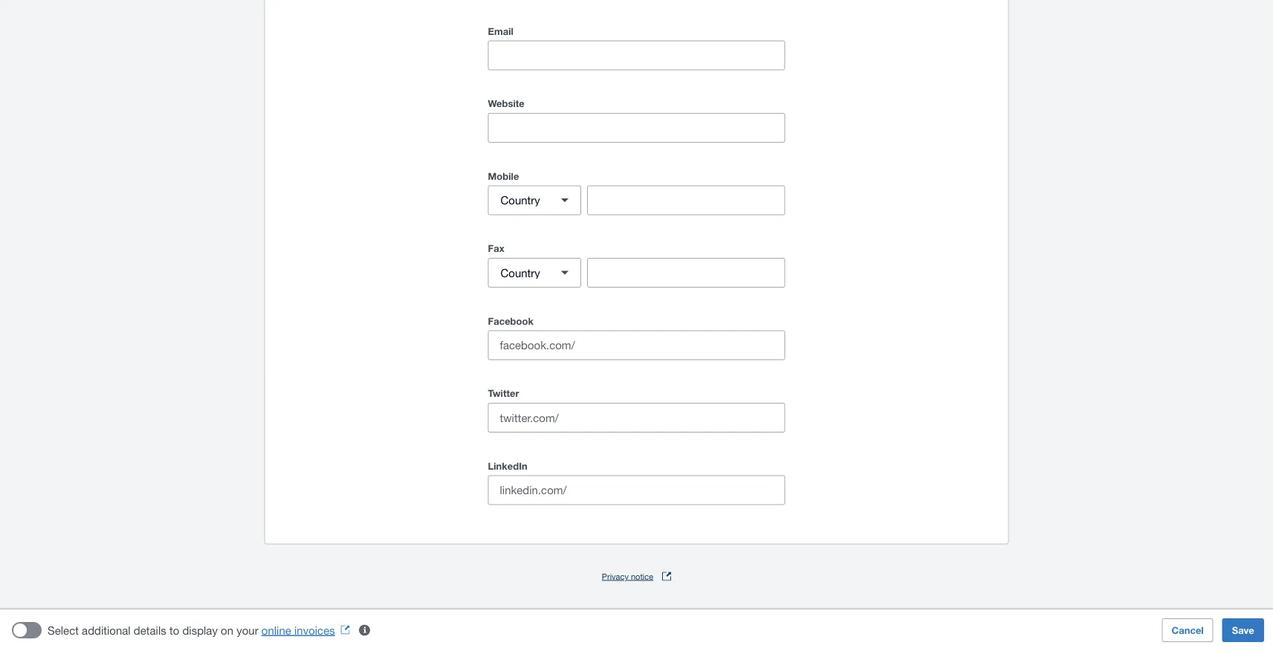 Task type: vqa. For each thing, say whether or not it's contained in the screenshot.


Task type: locate. For each thing, give the bounding box(es) containing it.
1 country button from the top
[[488, 186, 581, 216]]

save
[[1233, 625, 1255, 636]]

country button
[[488, 186, 581, 216], [488, 258, 581, 288]]

details
[[134, 624, 166, 637]]

facebook
[[488, 316, 534, 327]]

None text field
[[588, 187, 785, 215], [588, 259, 785, 287], [588, 187, 785, 215], [588, 259, 785, 287]]

1 vertical spatial country
[[501, 267, 540, 280]]

online
[[262, 624, 291, 637]]

country button for mobile
[[488, 186, 581, 216]]

country
[[501, 194, 540, 207], [501, 267, 540, 280]]

country button down mobile
[[488, 186, 581, 216]]

2 country button from the top
[[488, 258, 581, 288]]

country down mobile
[[501, 194, 540, 207]]

2 country from the top
[[501, 267, 540, 280]]

twitter.com/
[[500, 412, 559, 425]]

select
[[48, 624, 79, 637]]

country down fax
[[501, 267, 540, 280]]

1 vertical spatial country button
[[488, 258, 581, 288]]

cancel button
[[1163, 619, 1214, 642]]

linkedin
[[488, 461, 528, 472]]

Email text field
[[489, 42, 785, 70]]

email
[[488, 26, 514, 37]]

0 vertical spatial country button
[[488, 186, 581, 216]]

0 vertical spatial country
[[501, 194, 540, 207]]

additional
[[82, 624, 131, 637]]

country button down fax
[[488, 258, 581, 288]]

1 country from the top
[[501, 194, 540, 207]]

fax
[[488, 243, 505, 255]]

privacy notice
[[602, 572, 654, 582]]

Twitter text field
[[559, 404, 785, 432]]

Website text field
[[489, 114, 785, 142]]

country for fax
[[501, 267, 540, 280]]



Task type: describe. For each thing, give the bounding box(es) containing it.
cancel
[[1172, 625, 1204, 636]]

Facebook text field
[[575, 332, 785, 360]]

to
[[169, 624, 179, 637]]

save button
[[1223, 619, 1265, 642]]

on
[[221, 624, 233, 637]]

privacy
[[602, 572, 629, 582]]

linkedin.com/
[[500, 484, 567, 497]]

country button for fax
[[488, 258, 581, 288]]

website
[[488, 98, 525, 110]]

mobile
[[488, 171, 519, 182]]

your
[[237, 624, 258, 637]]

online invoices link
[[262, 624, 356, 637]]

select additional details to display on your online invoices
[[48, 624, 335, 637]]

LinkedIn text field
[[567, 477, 785, 505]]

additional information image
[[350, 616, 380, 645]]

notice
[[631, 572, 654, 582]]

display
[[182, 624, 218, 637]]

country for mobile
[[501, 194, 540, 207]]

twitter
[[488, 388, 519, 400]]

privacy notice link
[[602, 568, 671, 586]]

invoices
[[294, 624, 335, 637]]

facebook.com/
[[500, 339, 575, 352]]



